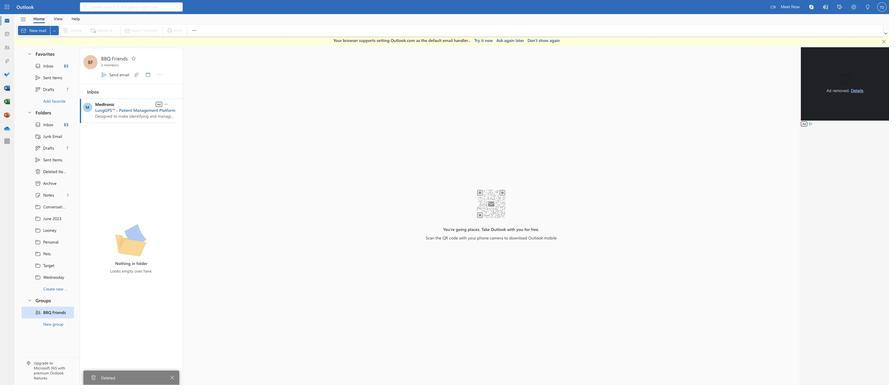 Task type: describe. For each thing, give the bounding box(es) containing it.
mail image
[[4, 18, 10, 24]]

send
[[109, 72, 118, 77]]


[[35, 192, 41, 198]]

outlook up camera
[[491, 227, 506, 233]]


[[35, 134, 41, 140]]

folders tree item
[[21, 107, 74, 119]]

bf
[[88, 59, 93, 65]]

try it now
[[475, 38, 493, 43]]

supports
[[359, 38, 376, 43]]


[[145, 72, 151, 78]]

new group
[[43, 322, 64, 328]]

empty
[[122, 269, 133, 274]]

favorites tree item
[[21, 48, 74, 60]]

handler...
[[454, 38, 471, 43]]

 search field
[[80, 0, 183, 13]]

 button inside message list section
[[164, 101, 169, 107]]

 button
[[805, 0, 819, 14]]

outlook down free.
[[529, 236, 543, 241]]

0 vertical spatial 
[[192, 28, 197, 34]]

message list section
[[80, 48, 183, 385]]

junk
[[43, 134, 51, 139]]

deleted inside message list section
[[101, 376, 115, 381]]

friends inside  bbq friends
[[52, 310, 66, 316]]

download
[[510, 236, 528, 241]]

1
[[67, 193, 69, 198]]

 tree item
[[21, 166, 74, 178]]

favorites
[[36, 51, 55, 57]]

3  tree item from the top
[[21, 225, 74, 237]]

 button
[[129, 56, 138, 62]]

 inside message list section
[[101, 72, 107, 78]]

 conversation history
[[35, 204, 81, 210]]

-
[[116, 107, 118, 113]]

 for  pets
[[35, 251, 41, 257]]

deleted inside  deleted items
[[43, 169, 57, 175]]

1 vertical spatial ad
[[803, 122, 807, 126]]

meet
[[781, 4, 791, 9]]

2  tree item from the top
[[21, 213, 74, 225]]

 button
[[884, 31, 889, 36]]

qr
[[443, 236, 448, 241]]

bf button
[[83, 55, 98, 69]]

medtronic image
[[83, 103, 92, 112]]


[[824, 5, 828, 9]]

outlook link
[[16, 0, 34, 14]]

 button
[[833, 0, 847, 15]]

places.
[[468, 227, 481, 233]]

 tree item
[[21, 178, 74, 189]]

1 horizontal spatial email
[[443, 38, 453, 43]]

looks
[[110, 269, 121, 274]]


[[852, 5, 857, 9]]

 button for folders
[[24, 107, 34, 118]]

tree inside bbq friends 'application'
[[21, 119, 81, 295]]


[[21, 28, 26, 34]]

 button
[[154, 68, 166, 81]]

 inside dropdown button
[[52, 28, 57, 33]]

 button
[[847, 0, 861, 15]]

phone
[[478, 236, 489, 241]]

management
[[133, 107, 158, 113]]

conversation
[[43, 204, 67, 210]]

 personal
[[35, 239, 59, 245]]

email
[[53, 134, 62, 139]]

 notes
[[35, 192, 54, 198]]

3 members button
[[100, 62, 119, 67]]

group
[[53, 322, 64, 328]]

members
[[104, 62, 119, 67]]

ask again later button
[[497, 38, 524, 44]]

outlook inside "banner"
[[16, 4, 34, 10]]

don't show again
[[528, 38, 560, 43]]

lunggps™ - patient management platform
[[95, 107, 176, 113]]

word image
[[4, 86, 10, 91]]

move & delete group
[[18, 25, 119, 36]]

 button
[[50, 26, 59, 35]]

set your advertising preferences image
[[809, 122, 814, 126]]

free.
[[531, 227, 540, 233]]

now
[[485, 38, 493, 43]]

outlook banner
[[0, 0, 890, 15]]

inbox inside favorites tree
[[43, 63, 53, 69]]

calendar image
[[4, 31, 10, 37]]

 tree item
[[21, 189, 74, 201]]

personal
[[43, 240, 59, 245]]

more apps image
[[4, 139, 10, 145]]

home button
[[29, 14, 49, 23]]

1  tree item from the top
[[21, 72, 74, 84]]

powerpoint image
[[4, 113, 10, 118]]

as
[[416, 38, 420, 43]]

5  tree item from the top
[[21, 248, 74, 260]]

 for  deleted items
[[35, 169, 41, 175]]

m
[[86, 105, 89, 110]]

to inside you're going places. take outlook with you for free. scan the qr code with your phone camera to download outlook mobile
[[505, 236, 508, 241]]

 inbox inside 'tree'
[[35, 122, 53, 128]]

inbox inside message list section
[[87, 89, 99, 95]]

later
[[516, 38, 524, 43]]

premium
[[34, 371, 49, 376]]

 sent items for 1st '' tree item from the top
[[35, 75, 62, 81]]

to inside upgrade to microsoft 365 with premium outlook features
[[50, 361, 53, 366]]

 target
[[35, 263, 54, 269]]

your
[[334, 38, 342, 43]]

home
[[34, 16, 45, 21]]


[[885, 32, 888, 35]]

 button
[[142, 68, 154, 81]]

new group tree item
[[21, 319, 74, 331]]

 tree item
[[21, 131, 74, 142]]

 archive
[[35, 181, 57, 187]]

 drafts for first  tree item from the bottom
[[35, 145, 54, 151]]

you're going places. take outlook with you for free. scan the qr code with your phone camera to download outlook mobile
[[426, 227, 557, 241]]

over
[[135, 269, 143, 274]]


[[20, 16, 26, 22]]

 for  conversation history
[[35, 204, 41, 210]]

inbox inside 'tree'
[[43, 122, 53, 128]]

new inside  new mail
[[29, 28, 38, 33]]

for
[[525, 227, 530, 233]]

bbq friends image
[[83, 55, 98, 69]]

new inside tree item
[[43, 322, 51, 328]]


[[157, 72, 162, 77]]

to do image
[[4, 72, 10, 78]]

files image
[[4, 59, 10, 64]]

 looney
[[35, 228, 56, 234]]

 button for your browser supports setting outlook.com as the default email handler...
[[879, 38, 890, 46]]

4  tree item from the top
[[21, 237, 74, 248]]

help
[[72, 16, 80, 21]]

looney
[[43, 228, 56, 233]]

 button
[[861, 0, 876, 15]]

archive
[[43, 181, 57, 186]]

1  tree item from the top
[[21, 84, 74, 95]]

lunggps™
[[95, 107, 115, 113]]

pets
[[43, 251, 51, 257]]

 inside message list section
[[164, 102, 169, 107]]

sent inside favorites tree
[[43, 75, 51, 81]]

 for groups
[[27, 298, 32, 303]]

folders
[[36, 110, 51, 116]]


[[35, 181, 41, 187]]

wednesday
[[43, 275, 64, 280]]

 for  wednesday
[[35, 275, 41, 281]]

again inside 'button'
[[505, 38, 515, 43]]

 sent items for 2nd '' tree item from the top of the bbq friends 'application'
[[35, 157, 62, 163]]


[[131, 56, 136, 61]]

browser
[[343, 38, 358, 43]]

 drafts for 2nd  tree item from the bottom
[[35, 87, 54, 92]]



Task type: locate. For each thing, give the bounding box(es) containing it.
with right the '365'
[[58, 366, 65, 371]]

inbox up  junk email
[[43, 122, 53, 128]]

2  tree item from the top
[[21, 154, 74, 166]]

 tree item down  personal
[[21, 248, 74, 260]]

 wednesday
[[35, 275, 64, 281]]

 tree item up add
[[21, 84, 74, 95]]

 drafts
[[35, 87, 54, 92], [35, 145, 54, 151]]

2  button from the top
[[24, 107, 34, 118]]

1 drafts from the top
[[43, 87, 54, 92]]

outlook right premium
[[50, 371, 64, 376]]

1 vertical spatial 
[[170, 376, 175, 381]]

6  from the top
[[35, 263, 41, 269]]

drafts inside favorites tree
[[43, 87, 54, 92]]

1 horizontal spatial to
[[505, 236, 508, 241]]

 june 2023
[[35, 216, 62, 222]]

 inside message list section
[[91, 375, 96, 381]]

0 vertical spatial drafts
[[43, 87, 54, 92]]

 inside favorites tree
[[35, 75, 41, 81]]

bbq inside  bbq friends
[[43, 310, 51, 316]]

your
[[468, 236, 476, 241]]

1 vertical spatial folder
[[65, 287, 75, 292]]

 tree item
[[21, 72, 74, 84], [21, 154, 74, 166]]

folder for in
[[136, 261, 148, 267]]

with left the you
[[508, 227, 516, 233]]

friends up members
[[112, 55, 128, 62]]

create new folder tree item
[[21, 284, 75, 295]]

tree
[[21, 119, 81, 295]]

2  sent items from the top
[[35, 157, 62, 163]]

1 vertical spatial items
[[52, 157, 62, 163]]

 button left groups at the bottom left
[[24, 295, 34, 306]]

 left folders
[[27, 110, 32, 115]]

items up  tree item
[[58, 169, 68, 175]]

 for  target
[[35, 263, 41, 269]]

2  drafts from the top
[[35, 145, 54, 151]]

 inside favorites tree
[[35, 63, 41, 69]]

drafts for first  tree item from the bottom
[[43, 146, 54, 151]]

to
[[505, 236, 508, 241], [50, 361, 53, 366]]

83
[[64, 63, 69, 69], [64, 122, 69, 128]]

365
[[51, 366, 57, 371]]

people image
[[4, 45, 10, 51]]

0 vertical spatial  button
[[879, 38, 890, 46]]

1 again from the left
[[505, 38, 515, 43]]

 tree item up  looney
[[21, 213, 74, 225]]

items up the favorite
[[52, 75, 62, 81]]

1 vertical spatial 83
[[64, 122, 69, 128]]

create new folder
[[43, 287, 75, 292]]


[[35, 310, 41, 316]]

7
[[66, 87, 69, 92], [66, 146, 69, 151]]

drafts down  junk email
[[43, 146, 54, 151]]

2 7 from the top
[[66, 146, 69, 151]]

0 vertical spatial ad
[[157, 102, 161, 106]]

the right "as"
[[421, 38, 428, 43]]

1 vertical spatial  tree item
[[21, 154, 74, 166]]

 tree item
[[21, 201, 81, 213], [21, 213, 74, 225], [21, 225, 74, 237], [21, 237, 74, 248], [21, 248, 74, 260], [21, 260, 74, 272], [21, 272, 74, 284]]

groups tree item
[[21, 295, 74, 307]]

0 vertical spatial  sent items
[[35, 75, 62, 81]]


[[82, 4, 88, 10]]

meet now
[[781, 4, 800, 9]]

1 vertical spatial to
[[50, 361, 53, 366]]

0 horizontal spatial again
[[505, 38, 515, 43]]

drafts up add favorite tree item
[[43, 87, 54, 92]]

0 vertical spatial friends
[[112, 55, 128, 62]]

1 vertical spatial 
[[164, 102, 169, 107]]

new left "mail"
[[29, 28, 38, 33]]

 down  target
[[35, 275, 41, 281]]

nothing in folder looks empty over here.
[[110, 261, 153, 274]]

 left the "pets"
[[35, 251, 41, 257]]

 tree item down favorites tree item
[[21, 72, 74, 84]]

1 vertical spatial email
[[120, 72, 129, 77]]

your browser supports setting outlook.com as the default email handler...
[[334, 38, 471, 43]]

2  tree item from the top
[[21, 142, 74, 154]]

1 vertical spatial 7
[[66, 146, 69, 151]]

medtronic
[[95, 102, 115, 107]]

0 vertical spatial bbq
[[101, 55, 111, 62]]

drafts inside 'tree'
[[43, 146, 54, 151]]

 left 'target'
[[35, 263, 41, 269]]

ad left set your advertising preferences icon
[[803, 122, 807, 126]]

again inside button
[[550, 38, 560, 43]]

 button left folders
[[24, 107, 34, 118]]

2  from the top
[[35, 122, 41, 128]]

0 vertical spatial 
[[35, 87, 41, 92]]

 down 
[[35, 204, 41, 210]]

1 vertical spatial 
[[35, 145, 41, 151]]

 for first  tree item from the bottom
[[35, 145, 41, 151]]

june
[[43, 216, 52, 222]]

2 sent from the top
[[43, 157, 51, 163]]

 left favorites
[[27, 51, 32, 56]]

1  sent items from the top
[[35, 75, 62, 81]]

bbq friends
[[101, 55, 128, 62]]

favorite
[[52, 98, 66, 104]]

friends up group on the bottom left of the page
[[52, 310, 66, 316]]

camera
[[490, 236, 504, 241]]

 tree item down notes
[[21, 201, 81, 213]]

1  tree item from the top
[[21, 201, 81, 213]]

 tree item
[[21, 60, 74, 72], [21, 119, 74, 131]]

0 vertical spatial sent
[[43, 75, 51, 81]]

0 vertical spatial  tree item
[[21, 72, 74, 84]]

 left looney
[[35, 228, 41, 234]]

1 horizontal spatial with
[[459, 236, 467, 241]]

 tree item down the "pets"
[[21, 260, 74, 272]]

2 vertical spatial  button
[[24, 295, 34, 306]]

 inside groups tree item
[[27, 298, 32, 303]]

 tree item up the "pets"
[[21, 237, 74, 248]]

1 vertical spatial the
[[436, 236, 442, 241]]

2 vertical spatial with
[[58, 366, 65, 371]]

0 vertical spatial  tree item
[[21, 84, 74, 95]]

favorites tree
[[21, 46, 74, 107]]

 down favorites
[[35, 75, 41, 81]]

 tree item
[[21, 84, 74, 95], [21, 142, 74, 154]]

 button left favorites
[[24, 48, 34, 59]]

1 horizontal spatial 
[[91, 375, 96, 381]]

1 vertical spatial  drafts
[[35, 145, 54, 151]]

add favorite
[[43, 98, 66, 104]]

0 horizontal spatial friends
[[52, 310, 66, 316]]

 inbox inside favorites tree
[[35, 63, 53, 69]]

folder inside 'create new folder' tree item
[[65, 287, 75, 292]]

0 horizontal spatial 
[[164, 102, 169, 107]]

6  tree item from the top
[[21, 260, 74, 272]]

tab list
[[29, 14, 85, 23]]

2 83 from the top
[[64, 122, 69, 128]]

83 down favorites tree item
[[64, 63, 69, 69]]

0 horizontal spatial ad
[[157, 102, 161, 106]]

tree containing 
[[21, 119, 81, 295]]

inbox up m in the top of the page
[[87, 89, 99, 95]]

1 vertical spatial  button
[[164, 101, 169, 107]]

 for 
[[170, 376, 175, 381]]

take
[[482, 227, 490, 233]]

setting
[[377, 38, 390, 43]]

2  tree item from the top
[[21, 119, 74, 131]]

2 vertical spatial inbox
[[43, 122, 53, 128]]

 drafts down "junk"
[[35, 145, 54, 151]]

 sent items inside favorites tree
[[35, 75, 62, 81]]

 up add favorite tree item
[[35, 87, 41, 92]]

notes
[[43, 193, 54, 198]]

the inside you're going places. take outlook with you for free. scan the qr code with your phone camera to download outlook mobile
[[436, 236, 442, 241]]

left-rail-appbar navigation
[[1, 14, 13, 136]]

1 vertical spatial  inbox
[[35, 122, 53, 128]]

1  button from the top
[[24, 48, 34, 59]]

tab list inside bbq friends 'application'
[[29, 14, 85, 23]]

new
[[56, 287, 63, 292]]

help button
[[67, 14, 85, 23]]

 junk email
[[35, 134, 62, 140]]

going
[[456, 227, 467, 233]]

1 horizontal spatial again
[[550, 38, 560, 43]]

1 vertical spatial friends
[[52, 310, 66, 316]]

0 vertical spatial with
[[508, 227, 516, 233]]

create
[[43, 287, 55, 292]]

1 vertical spatial sent
[[43, 157, 51, 163]]

7 inside favorites tree
[[66, 87, 69, 92]]

ad inside message list section
[[157, 102, 161, 106]]

 down 
[[35, 145, 41, 151]]

0 horizontal spatial the
[[421, 38, 428, 43]]

 inbox down favorites
[[35, 63, 53, 69]]

1 83 from the top
[[64, 63, 69, 69]]

scan
[[426, 236, 435, 241]]

 inside favorites tree
[[35, 87, 41, 92]]

account manager for test dummy image
[[878, 2, 887, 12]]

to right camera
[[505, 236, 508, 241]]

0 vertical spatial to
[[505, 236, 508, 241]]

outlook inside upgrade to microsoft 365 with premium outlook features
[[50, 371, 64, 376]]

 new mail
[[21, 28, 46, 34]]

with down going
[[459, 236, 467, 241]]

ask
[[497, 38, 503, 43]]

1  from the top
[[35, 87, 41, 92]]

platform
[[159, 107, 176, 113]]

 tree item down june
[[21, 225, 74, 237]]

deleted
[[43, 169, 57, 175], [101, 376, 115, 381]]

0 horizontal spatial with
[[58, 366, 65, 371]]

1 horizontal spatial the
[[436, 236, 442, 241]]

0 vertical spatial folder
[[136, 261, 148, 267]]

 send email
[[101, 72, 129, 78]]

7  tree item from the top
[[21, 272, 74, 284]]

outlook up 
[[16, 4, 34, 10]]


[[35, 204, 41, 210], [35, 216, 41, 222], [35, 228, 41, 234], [35, 239, 41, 245], [35, 251, 41, 257], [35, 263, 41, 269], [35, 275, 41, 281]]

 for  personal
[[35, 239, 41, 245]]

1 horizontal spatial 
[[192, 28, 197, 34]]

0 vertical spatial the
[[421, 38, 428, 43]]

1 vertical spatial 
[[91, 375, 96, 381]]

with
[[508, 227, 516, 233], [459, 236, 467, 241], [58, 366, 65, 371]]

 left june
[[35, 216, 41, 222]]

Cannot search in this group right now field
[[89, 4, 179, 10]]

again
[[505, 38, 515, 43], [550, 38, 560, 43]]

you're
[[444, 227, 455, 233]]

0 horizontal spatial 
[[35, 169, 41, 175]]

0 vertical spatial new
[[29, 28, 38, 33]]

 drafts inside favorites tree
[[35, 87, 54, 92]]

 button inside favorites tree item
[[24, 48, 34, 59]]

3  from the top
[[35, 228, 41, 234]]


[[810, 5, 814, 9]]

 tree item up "junk"
[[21, 119, 74, 131]]

 inside favorites tree item
[[27, 51, 32, 56]]

add
[[43, 98, 51, 104]]

 inside 'tree'
[[35, 145, 41, 151]]

 inbox up "junk"
[[35, 122, 53, 128]]

bbq right ""
[[43, 310, 51, 316]]

 for 
[[91, 375, 96, 381]]

1 horizontal spatial folder
[[136, 261, 148, 267]]

items inside favorites tree
[[52, 75, 62, 81]]

 button
[[189, 25, 200, 36], [164, 101, 169, 107]]

 bbq friends
[[35, 310, 66, 316]]

 tree item down "junk"
[[21, 142, 74, 154]]

onedrive image
[[4, 126, 10, 132]]

drafts for 2nd  tree item from the bottom
[[43, 87, 54, 92]]

 button for favorites
[[24, 48, 34, 59]]

 inside 'tree'
[[35, 157, 41, 163]]

 left the send
[[101, 72, 107, 78]]

2 horizontal spatial with
[[508, 227, 516, 233]]

5  from the top
[[35, 251, 41, 257]]

0 vertical spatial 
[[35, 169, 41, 175]]

 inside message list section
[[170, 376, 175, 381]]

2 vertical spatial items
[[58, 169, 68, 175]]

sent up  tree item
[[43, 157, 51, 163]]

folder inside nothing in folder looks empty over here.
[[136, 261, 148, 267]]

folder right new
[[65, 287, 75, 292]]

1  from the top
[[35, 204, 41, 210]]

2 drafts from the top
[[43, 146, 54, 151]]

sent up add
[[43, 75, 51, 81]]

try
[[475, 38, 480, 43]]

tab list containing home
[[29, 14, 85, 23]]

features
[[34, 376, 47, 381]]

items
[[52, 75, 62, 81], [52, 157, 62, 163], [58, 169, 68, 175]]

0 vertical spatial deleted
[[43, 169, 57, 175]]

1 vertical spatial inbox
[[87, 89, 99, 95]]

friends inside popup button
[[112, 55, 128, 62]]

drafts
[[43, 87, 54, 92], [43, 146, 54, 151]]

 for your browser supports setting outlook.com as the default email handler...
[[882, 39, 887, 44]]

1 horizontal spatial friends
[[112, 55, 128, 62]]

1 7 from the top
[[66, 87, 69, 92]]

0 vertical spatial 
[[882, 39, 887, 44]]

bbq friends application
[[0, 0, 890, 386]]

 deleted items
[[35, 169, 68, 175]]

7 down the  tree item
[[66, 146, 69, 151]]

1 vertical spatial 
[[35, 122, 41, 128]]

83 up the  tree item
[[64, 122, 69, 128]]

0 horizontal spatial  button
[[168, 374, 177, 383]]

7 for first  tree item from the bottom
[[66, 146, 69, 151]]

1 vertical spatial  tree item
[[21, 142, 74, 154]]

 for  june 2023
[[35, 216, 41, 222]]

ask again later
[[497, 38, 524, 43]]

the left qr
[[436, 236, 442, 241]]

try it now button
[[475, 38, 493, 44]]

new
[[29, 28, 38, 33], [43, 322, 51, 328]]

 sent items
[[35, 75, 62, 81], [35, 157, 62, 163]]

nothing
[[115, 261, 131, 267]]

0 horizontal spatial folder
[[65, 287, 75, 292]]

 tree item down favorites
[[21, 60, 74, 72]]

 button
[[24, 48, 34, 59], [24, 107, 34, 118], [24, 295, 34, 306]]

0 horizontal spatial new
[[29, 28, 38, 33]]

upgrade to microsoft 365 with premium outlook features
[[34, 361, 65, 381]]

outlook.com
[[391, 38, 415, 43]]

 inside tree item
[[35, 169, 41, 175]]

0 vertical spatial  button
[[189, 25, 200, 36]]

 sent items inside 'tree'
[[35, 157, 62, 163]]

 drafts up add
[[35, 87, 54, 92]]

in
[[132, 261, 135, 267]]

groups
[[36, 298, 51, 304]]

 tree item up  deleted items
[[21, 154, 74, 166]]

sent
[[43, 75, 51, 81], [43, 157, 51, 163]]

1 vertical spatial new
[[43, 322, 51, 328]]

1 vertical spatial  button
[[168, 374, 177, 383]]

 drafts inside 'tree'
[[35, 145, 54, 151]]


[[101, 72, 107, 78], [35, 75, 41, 81], [35, 157, 41, 163]]

 sent items down favorites tree item
[[35, 75, 62, 81]]

 for favorites
[[27, 51, 32, 56]]

4  from the top
[[35, 239, 41, 245]]

83 inside favorites tree
[[64, 63, 69, 69]]

7 inside 'tree'
[[66, 146, 69, 151]]

7 up add favorite tree item
[[66, 87, 69, 92]]

again right ask
[[505, 38, 515, 43]]

7  from the top
[[35, 275, 41, 281]]

 inside 'tree'
[[35, 122, 41, 128]]

 tree item down 'target'
[[21, 272, 74, 284]]

1 horizontal spatial 
[[882, 39, 887, 44]]

 for  looney
[[35, 228, 41, 234]]

here.
[[144, 269, 153, 274]]

0 vertical spatial  drafts
[[35, 87, 54, 92]]

0 horizontal spatial to
[[50, 361, 53, 366]]

1 horizontal spatial ad
[[803, 122, 807, 126]]

0 horizontal spatial 
[[170, 376, 175, 381]]

0 horizontal spatial deleted
[[43, 169, 57, 175]]

1 vertical spatial  tree item
[[21, 119, 74, 131]]

1 sent from the top
[[43, 75, 51, 81]]

0 vertical spatial 83
[[64, 63, 69, 69]]

again right show
[[550, 38, 560, 43]]

0 horizontal spatial email
[[120, 72, 129, 77]]

1 vertical spatial deleted
[[101, 376, 115, 381]]

items up  deleted items
[[52, 157, 62, 163]]

folder up over
[[136, 261, 148, 267]]

2  inbox from the top
[[35, 122, 53, 128]]


[[35, 63, 41, 69], [35, 122, 41, 128]]

1  inbox from the top
[[35, 63, 53, 69]]

7 for 2nd  tree item from the bottom
[[66, 87, 69, 92]]

folder for new
[[65, 287, 75, 292]]

 tree item
[[21, 307, 74, 319]]

 button for 
[[168, 374, 177, 383]]

it
[[481, 38, 484, 43]]

 down favorites
[[35, 63, 41, 69]]

 up  pets
[[35, 239, 41, 245]]

0 vertical spatial inbox
[[43, 63, 53, 69]]

0 vertical spatial  inbox
[[35, 63, 53, 69]]

0 vertical spatial  tree item
[[21, 60, 74, 72]]

friends
[[112, 55, 128, 62], [52, 310, 66, 316]]

items inside  deleted items
[[58, 169, 68, 175]]

 for 2nd  tree item from the bottom
[[35, 87, 41, 92]]

excel image
[[4, 99, 10, 105]]

 sent items up  tree item
[[35, 157, 62, 163]]

0 vertical spatial email
[[443, 38, 453, 43]]

ad up platform
[[157, 102, 161, 106]]

2  from the top
[[35, 145, 41, 151]]

 up 
[[35, 122, 41, 128]]

 button inside groups tree item
[[24, 295, 34, 306]]

0 horizontal spatial  button
[[164, 101, 169, 107]]

microsoft
[[34, 366, 50, 371]]

email right default
[[443, 38, 453, 43]]

1 horizontal spatial bbq
[[101, 55, 111, 62]]

 up  tree item
[[35, 157, 41, 163]]

1 vertical spatial bbq
[[43, 310, 51, 316]]


[[838, 5, 843, 9]]

bbq
[[101, 55, 111, 62], [43, 310, 51, 316]]

0 vertical spatial 
[[35, 63, 41, 69]]

1 horizontal spatial deleted
[[101, 376, 115, 381]]

premium features image
[[26, 362, 31, 366]]

 left groups at the bottom left
[[27, 298, 32, 303]]

0 vertical spatial items
[[52, 75, 62, 81]]

1 vertical spatial with
[[459, 236, 467, 241]]

bbq inside popup button
[[101, 55, 111, 62]]

3
[[101, 62, 103, 67]]

with inside upgrade to microsoft 365 with premium outlook features
[[58, 366, 65, 371]]

 button inside folders tree item
[[24, 107, 34, 118]]

0 horizontal spatial bbq
[[43, 310, 51, 316]]

1 horizontal spatial new
[[43, 322, 51, 328]]

1  drafts from the top
[[35, 87, 54, 92]]

0 vertical spatial  button
[[24, 48, 34, 59]]

2 again from the left
[[550, 38, 560, 43]]

1  from the top
[[35, 63, 41, 69]]

1 vertical spatial  sent items
[[35, 157, 62, 163]]

0 vertical spatial 7
[[66, 87, 69, 92]]

 for folders
[[27, 110, 32, 115]]

bbq up the 3 members popup button
[[101, 55, 111, 62]]

 button for groups
[[24, 295, 34, 306]]

inbox down favorites tree item
[[43, 63, 53, 69]]

mail
[[39, 28, 46, 33]]

1  tree item from the top
[[21, 60, 74, 72]]

email right the send
[[120, 72, 129, 77]]

email inside  send email
[[120, 72, 129, 77]]

 right "mail"
[[52, 28, 57, 33]]

 inside folders tree item
[[27, 110, 32, 115]]


[[192, 28, 197, 34], [164, 102, 169, 107]]

show
[[539, 38, 549, 43]]

1 horizontal spatial  button
[[189, 25, 200, 36]]

history
[[68, 204, 81, 210]]

now
[[792, 4, 800, 9]]

1 horizontal spatial  button
[[879, 38, 890, 46]]

add favorite tree item
[[21, 95, 74, 107]]

1 vertical spatial  button
[[24, 107, 34, 118]]

3  button from the top
[[24, 295, 34, 306]]

to right upgrade
[[50, 361, 53, 366]]

inbox
[[43, 63, 53, 69], [87, 89, 99, 95], [43, 122, 53, 128]]

new left group on the bottom left of the page
[[43, 322, 51, 328]]


[[771, 5, 776, 9]]

default
[[429, 38, 442, 43]]

1 vertical spatial drafts
[[43, 146, 54, 151]]

2  from the top
[[35, 216, 41, 222]]



Task type: vqa. For each thing, say whether or not it's contained in the screenshot.


